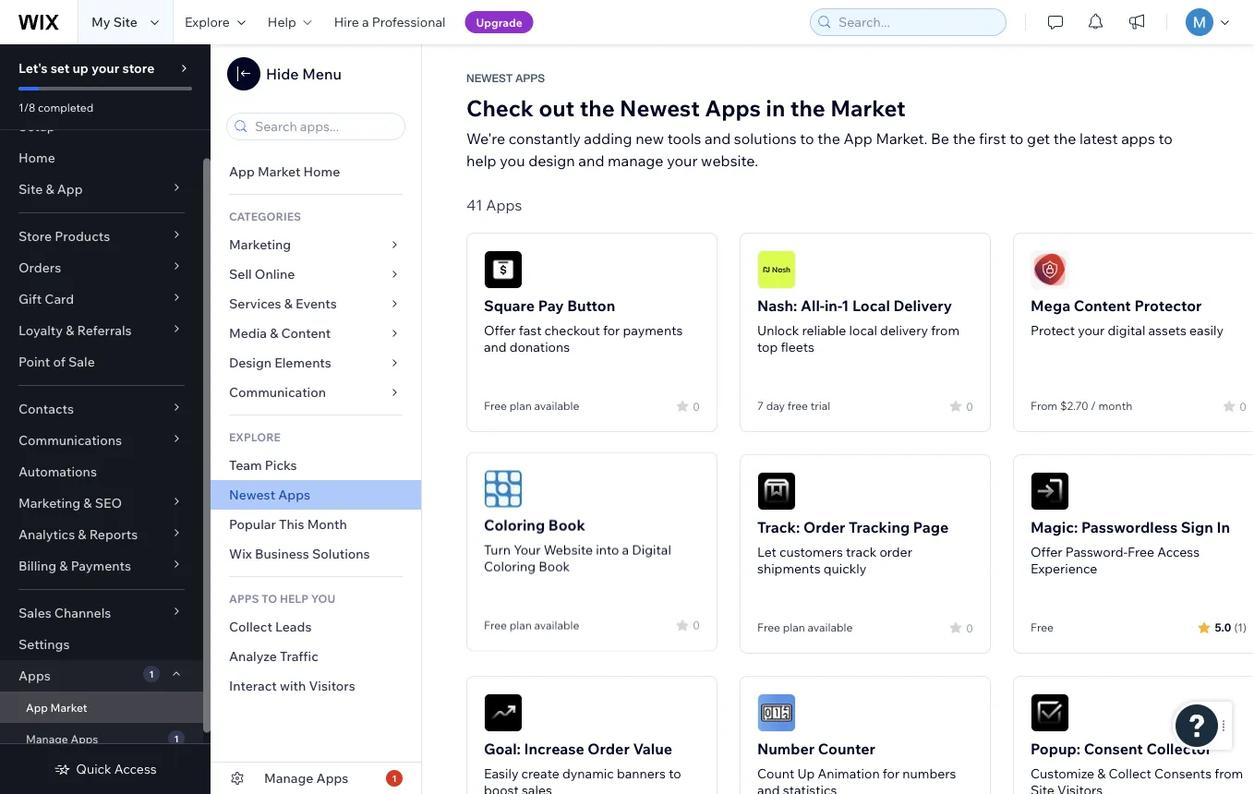 Task type: vqa. For each thing, say whether or not it's contained in the screenshot.


Task type: locate. For each thing, give the bounding box(es) containing it.
solutions
[[734, 129, 797, 148]]

1 vertical spatial marketing
[[18, 495, 81, 511]]

track
[[846, 544, 877, 560]]

goal:
[[484, 740, 521, 758]]

marketing & seo
[[18, 495, 122, 511]]

0 horizontal spatial site
[[18, 181, 43, 197]]

mega content protector protect your digital assets easily
[[1031, 296, 1224, 338]]

team picks
[[229, 457, 297, 473]]

app down settings
[[26, 701, 48, 714]]

market.
[[876, 129, 928, 148]]

consents
[[1154, 766, 1212, 782]]

the up adding
[[580, 94, 615, 122]]

quick
[[76, 761, 111, 777]]

0 vertical spatial your
[[91, 60, 119, 76]]

& inside services & events link
[[284, 296, 293, 312]]

& left reports
[[78, 526, 86, 543]]

0 horizontal spatial manage
[[26, 732, 68, 746]]

0 vertical spatial for
[[603, 322, 620, 338]]

marketing down categories
[[229, 236, 291, 253]]

number
[[757, 740, 815, 758]]

order up dynamic
[[588, 740, 630, 758]]

1 vertical spatial a
[[622, 543, 629, 560]]

order up the customers
[[803, 518, 845, 537]]

&
[[46, 181, 54, 197], [284, 296, 293, 312], [66, 322, 74, 338], [270, 325, 278, 341], [83, 495, 92, 511], [78, 526, 86, 543], [59, 558, 68, 574], [1097, 766, 1106, 782]]

sidebar element
[[0, 44, 211, 794]]

2 vertical spatial site
[[1031, 782, 1055, 794]]

to inside goal: increase order value easily create dynamic banners to boost sales
[[669, 766, 681, 782]]

1 vertical spatial offer
[[1031, 544, 1063, 560]]

magic: passwordless sign in logo image
[[1031, 472, 1069, 511]]

1 coloring from the top
[[484, 518, 545, 536]]

loyalty & referrals button
[[0, 315, 203, 346]]

free plan available down "shipments"
[[757, 621, 853, 634]]

services & events
[[229, 296, 337, 312]]

available for square
[[534, 399, 579, 413]]

from right consents at right
[[1215, 766, 1243, 782]]

free plan available down donations
[[484, 399, 579, 413]]

2 vertical spatial market
[[50, 701, 87, 714]]

a inside coloring book turn your website into a digital coloring book
[[622, 543, 629, 560]]

0 vertical spatial marketing
[[229, 236, 291, 253]]

offer down 'square'
[[484, 322, 516, 338]]

site down the customize
[[1031, 782, 1055, 794]]

assets
[[1148, 322, 1187, 338]]

1 vertical spatial your
[[667, 151, 698, 170]]

0 vertical spatial newest apps
[[466, 71, 545, 84]]

1 vertical spatial coloring
[[484, 560, 536, 576]]

in-
[[825, 296, 842, 315]]

sell
[[229, 266, 252, 282]]

0 horizontal spatial visitors
[[309, 678, 355, 694]]

1 horizontal spatial home
[[303, 163, 340, 180]]

1 vertical spatial market
[[258, 163, 300, 180]]

coloring
[[484, 518, 545, 536], [484, 560, 536, 576]]

manage
[[26, 732, 68, 746], [264, 770, 313, 786]]

1 horizontal spatial marketing
[[229, 236, 291, 253]]

coloring book logo image
[[484, 471, 523, 510]]

analytics
[[18, 526, 75, 543]]

1 horizontal spatial your
[[667, 151, 698, 170]]

0 vertical spatial site
[[113, 14, 138, 30]]

0 horizontal spatial access
[[114, 761, 157, 777]]

media & content
[[229, 325, 331, 341]]

site up store
[[18, 181, 43, 197]]

explore
[[185, 14, 230, 30]]

trial
[[811, 399, 830, 413]]

your left digital
[[1078, 322, 1105, 338]]

1 vertical spatial from
[[1215, 766, 1243, 782]]

store products
[[18, 228, 110, 244]]

& right loyalty
[[66, 322, 74, 338]]

app inside site & app dropdown button
[[57, 181, 83, 197]]

count
[[757, 766, 794, 782]]

& right the billing
[[59, 558, 68, 574]]

market inside the sidebar element
[[50, 701, 87, 714]]

home down setup
[[18, 150, 55, 166]]

from
[[1031, 399, 1058, 413]]

the right be
[[953, 129, 976, 148]]

0 horizontal spatial market
[[50, 701, 87, 714]]

your inside mega content protector protect your digital assets easily
[[1078, 322, 1105, 338]]

0 vertical spatial manage apps
[[26, 732, 98, 746]]

and inside the square pay button offer fast checkout for payments and donations
[[484, 339, 507, 355]]

free inside magic: passwordless sign in offer password-free access experience
[[1128, 544, 1155, 560]]

1 horizontal spatial offer
[[1031, 544, 1063, 560]]

7 day free trial
[[757, 399, 830, 413]]

& inside 'loyalty & referrals' popup button
[[66, 322, 74, 338]]

to down value
[[669, 766, 681, 782]]

for inside the square pay button offer fast checkout for payments and donations
[[603, 322, 620, 338]]

app down "home" link at the left of page
[[57, 181, 83, 197]]

available for track:
[[808, 621, 853, 634]]

sell online link
[[211, 260, 421, 289]]

newest up check
[[466, 71, 513, 84]]

events
[[296, 296, 337, 312]]

0 horizontal spatial newest apps
[[229, 487, 310, 503]]

local
[[849, 322, 877, 338]]

0 horizontal spatial content
[[281, 325, 331, 341]]

2 vertical spatial newest
[[229, 487, 275, 503]]

and down the count on the right of page
[[757, 782, 780, 794]]

orders
[[18, 260, 61, 276]]

0 vertical spatial order
[[803, 518, 845, 537]]

2 coloring from the top
[[484, 560, 536, 576]]

& left seo
[[83, 495, 92, 511]]

fleets
[[781, 339, 814, 355]]

1 horizontal spatial market
[[258, 163, 300, 180]]

into
[[596, 543, 619, 560]]

and inside number counter count up animation for numbers and statistics
[[757, 782, 780, 794]]

a
[[362, 14, 369, 30], [622, 543, 629, 560]]

collect down apps
[[229, 619, 272, 635]]

1 vertical spatial manage apps
[[264, 770, 348, 786]]

free plan available
[[484, 399, 579, 413], [484, 620, 579, 634], [757, 621, 853, 634]]

0 horizontal spatial manage apps
[[26, 732, 98, 746]]

consent
[[1084, 740, 1143, 758]]

out
[[539, 94, 575, 122]]

from down "delivery"
[[931, 322, 960, 338]]

site inside popup: consent collector customize & collect consents from site visitors
[[1031, 782, 1055, 794]]

0 vertical spatial from
[[931, 322, 960, 338]]

a right into
[[622, 543, 629, 560]]

1 horizontal spatial a
[[622, 543, 629, 560]]

market up categories
[[258, 163, 300, 180]]

picks
[[265, 457, 297, 473]]

1 vertical spatial newest apps
[[229, 487, 310, 503]]

available down the website
[[534, 620, 579, 634]]

1 vertical spatial order
[[588, 740, 630, 758]]

1 vertical spatial access
[[114, 761, 157, 777]]

home inside the sidebar element
[[18, 150, 55, 166]]

sales
[[522, 782, 552, 794]]

& left events at the left top of the page
[[284, 296, 293, 312]]

square pay button logo image
[[484, 250, 523, 289]]

day
[[766, 399, 785, 413]]

offer inside magic: passwordless sign in offer password-free access experience
[[1031, 544, 1063, 560]]

payments
[[623, 322, 683, 338]]

plan down donations
[[509, 399, 532, 413]]

of
[[53, 354, 65, 370]]

book down the website
[[539, 560, 570, 576]]

coloring up your
[[484, 518, 545, 536]]

0 horizontal spatial home
[[18, 150, 55, 166]]

0 for square pay button
[[693, 399, 700, 413]]

we're constantly adding new tools and solutions to the app market. be the first to get the latest apps to help you design and manage your website.
[[466, 129, 1173, 170]]

app up categories
[[229, 163, 255, 180]]

0 vertical spatial visitors
[[309, 678, 355, 694]]

1 horizontal spatial visitors
[[1057, 782, 1103, 794]]

0 horizontal spatial from
[[931, 322, 960, 338]]

marketing for marketing & seo
[[18, 495, 81, 511]]

& inside site & app dropdown button
[[46, 181, 54, 197]]

& up store products
[[46, 181, 54, 197]]

0 vertical spatial access
[[1157, 544, 1200, 560]]

0 horizontal spatial marketing
[[18, 495, 81, 511]]

site right my
[[113, 14, 138, 30]]

newest up popular
[[229, 487, 275, 503]]

0 vertical spatial a
[[362, 14, 369, 30]]

plan for square
[[509, 399, 532, 413]]

0 horizontal spatial offer
[[484, 322, 516, 338]]

2 horizontal spatial market
[[830, 94, 906, 122]]

0 vertical spatial manage
[[26, 732, 68, 746]]

free plan available for square
[[484, 399, 579, 413]]

0 horizontal spatial newest
[[229, 487, 275, 503]]

0 horizontal spatial collect
[[229, 619, 272, 635]]

the right in
[[790, 94, 825, 122]]

access inside button
[[114, 761, 157, 777]]

& for site
[[46, 181, 54, 197]]

0 vertical spatial content
[[1074, 296, 1131, 315]]

book
[[548, 518, 585, 536], [539, 560, 570, 576]]

1 vertical spatial visitors
[[1057, 782, 1103, 794]]

you
[[500, 151, 525, 170]]

and down 'square'
[[484, 339, 507, 355]]

0 horizontal spatial for
[[603, 322, 620, 338]]

2 horizontal spatial site
[[1031, 782, 1055, 794]]

content up digital
[[1074, 296, 1131, 315]]

manage apps inside the sidebar element
[[26, 732, 98, 746]]

0 vertical spatial market
[[830, 94, 906, 122]]

1 horizontal spatial manage apps
[[264, 770, 348, 786]]

1 vertical spatial for
[[883, 766, 900, 782]]

2 horizontal spatial your
[[1078, 322, 1105, 338]]

plan down "shipments"
[[783, 621, 805, 634]]

1 horizontal spatial access
[[1157, 544, 1200, 560]]

gift card
[[18, 291, 74, 307]]

for down button
[[603, 322, 620, 338]]

to right solutions
[[800, 129, 814, 148]]

to right the apps
[[1158, 129, 1173, 148]]

1 horizontal spatial newest
[[466, 71, 513, 84]]

available down donations
[[534, 399, 579, 413]]

1 vertical spatial collect
[[1109, 766, 1151, 782]]

top
[[757, 339, 778, 355]]

goal: increase order value easily create dynamic banners to boost sales
[[484, 740, 681, 794]]

7
[[757, 399, 764, 413]]

your inside we're constantly adding new tools and solutions to the app market. be the first to get the latest apps to help you design and manage your website.
[[667, 151, 698, 170]]

channels
[[54, 605, 111, 621]]

for inside number counter count up animation for numbers and statistics
[[883, 766, 900, 782]]

& right media
[[270, 325, 278, 341]]

fast
[[519, 322, 542, 338]]

sale
[[68, 354, 95, 370]]

newest up new
[[620, 94, 700, 122]]

1 horizontal spatial for
[[883, 766, 900, 782]]

& for media
[[270, 325, 278, 341]]

counter
[[818, 740, 875, 758]]

communication
[[229, 384, 329, 400]]

free down passwordless
[[1128, 544, 1155, 560]]

newest apps down team picks
[[229, 487, 310, 503]]

collect down consent
[[1109, 766, 1151, 782]]

gift
[[18, 291, 42, 307]]

& inside marketing & seo popup button
[[83, 495, 92, 511]]

1
[[842, 296, 849, 315], [149, 668, 154, 680], [174, 733, 179, 744], [392, 773, 397, 784]]

& down consent
[[1097, 766, 1106, 782]]

& for marketing
[[83, 495, 92, 511]]

plan for track:
[[783, 621, 805, 634]]

apps to help you
[[229, 592, 335, 605]]

home down search apps... field
[[303, 163, 340, 180]]

1 vertical spatial site
[[18, 181, 43, 197]]

manage
[[608, 151, 664, 170]]

offer up experience
[[1031, 544, 1063, 560]]

sell online
[[229, 266, 295, 282]]

available down quickly
[[808, 621, 853, 634]]

0 vertical spatial coloring
[[484, 518, 545, 536]]

marketing inside popup button
[[18, 495, 81, 511]]

1 horizontal spatial order
[[803, 518, 845, 537]]

app left market.
[[844, 129, 873, 148]]

newest apps up check
[[466, 71, 545, 84]]

services
[[229, 296, 281, 312]]

1 vertical spatial manage
[[264, 770, 313, 786]]

and
[[705, 129, 731, 148], [578, 151, 604, 170], [484, 339, 507, 355], [757, 782, 780, 794]]

1 horizontal spatial newest apps
[[466, 71, 545, 84]]

visitors down the customize
[[1057, 782, 1103, 794]]

& inside analytics & reports "dropdown button"
[[78, 526, 86, 543]]

market up market.
[[830, 94, 906, 122]]

0 horizontal spatial order
[[588, 740, 630, 758]]

my
[[91, 14, 110, 30]]

newest apps
[[466, 71, 545, 84], [229, 487, 310, 503]]

0 horizontal spatial your
[[91, 60, 119, 76]]

your right up
[[91, 60, 119, 76]]

your down "tools"
[[667, 151, 698, 170]]

contacts
[[18, 401, 74, 417]]

1 horizontal spatial collect
[[1109, 766, 1151, 782]]

1 horizontal spatial from
[[1215, 766, 1243, 782]]

2 vertical spatial your
[[1078, 322, 1105, 338]]

0 horizontal spatial a
[[362, 14, 369, 30]]

0 vertical spatial collect
[[229, 619, 272, 635]]

1 vertical spatial content
[[281, 325, 331, 341]]

your inside the sidebar element
[[91, 60, 119, 76]]

access right quick
[[114, 761, 157, 777]]

0 vertical spatial book
[[548, 518, 585, 536]]

number counter logo image
[[757, 694, 796, 732]]

marketing up analytics
[[18, 495, 81, 511]]

setup
[[18, 118, 55, 134]]

1 horizontal spatial content
[[1074, 296, 1131, 315]]

popular
[[229, 516, 276, 532]]

coloring down the turn
[[484, 560, 536, 576]]

plan
[[509, 399, 532, 413], [509, 620, 532, 634], [783, 621, 805, 634]]

for left numbers
[[883, 766, 900, 782]]

tracking
[[849, 518, 910, 537]]

0 vertical spatial offer
[[484, 322, 516, 338]]

orders button
[[0, 252, 203, 284]]

analyze traffic
[[229, 648, 318, 664]]

popup: consent collector logo image
[[1031, 694, 1069, 732]]

& inside the media & content link
[[270, 325, 278, 341]]

hire
[[334, 14, 359, 30]]

track: order tracking page let customers track order shipments quickly
[[757, 518, 949, 577]]

1 horizontal spatial site
[[113, 14, 138, 30]]

market up quick
[[50, 701, 87, 714]]

2 horizontal spatial newest
[[620, 94, 700, 122]]

visitors down analyze traffic link
[[309, 678, 355, 694]]

interact with visitors
[[229, 678, 355, 694]]

month
[[1099, 399, 1133, 413]]

experience
[[1031, 561, 1098, 577]]

Search... field
[[833, 9, 1000, 35]]

interact
[[229, 678, 277, 694]]

your
[[91, 60, 119, 76], [667, 151, 698, 170], [1078, 322, 1105, 338]]

design
[[229, 355, 272, 371]]

let
[[757, 544, 777, 560]]

protect
[[1031, 322, 1075, 338]]

book up the website
[[548, 518, 585, 536]]

billing
[[18, 558, 56, 574]]

a right hire
[[362, 14, 369, 30]]

visitors
[[309, 678, 355, 694], [1057, 782, 1103, 794]]

from inside popup: consent collector customize & collect consents from site visitors
[[1215, 766, 1243, 782]]

billing & payments button
[[0, 550, 203, 582]]

access down sign
[[1157, 544, 1200, 560]]

& inside billing & payments popup button
[[59, 558, 68, 574]]

41
[[466, 196, 483, 214]]

content up elements
[[281, 325, 331, 341]]



Task type: describe. For each thing, give the bounding box(es) containing it.
wix business solutions link
[[211, 539, 421, 569]]

order inside goal: increase order value easily create dynamic banners to boost sales
[[588, 740, 630, 758]]

create
[[521, 766, 560, 782]]

payments
[[71, 558, 131, 574]]

interact with visitors link
[[211, 671, 421, 701]]

wix business solutions
[[229, 546, 370, 562]]

tools
[[667, 129, 701, 148]]

store products button
[[0, 221, 203, 252]]

& for services
[[284, 296, 293, 312]]

site & app button
[[0, 174, 203, 205]]

plan down your
[[509, 620, 532, 634]]

order inside track: order tracking page let customers track order shipments quickly
[[803, 518, 845, 537]]

1 inside nash: all-in-1 local delivery unlock reliable local delivery from top fleets
[[842, 296, 849, 315]]

app market home link
[[211, 157, 421, 187]]

the right get
[[1053, 129, 1076, 148]]

access inside magic: passwordless sign in offer password-free access experience
[[1157, 544, 1200, 560]]

apps
[[229, 592, 259, 605]]

from inside nash: all-in-1 local delivery unlock reliable local delivery from top fleets
[[931, 322, 960, 338]]

business
[[255, 546, 309, 562]]

app inside we're constantly adding new tools and solutions to the app market. be the first to get the latest apps to help you design and manage your website.
[[844, 129, 873, 148]]

customers
[[779, 544, 843, 560]]

with
[[280, 678, 306, 694]]

completed
[[38, 100, 93, 114]]

& inside popup: consent collector customize & collect consents from site visitors
[[1097, 766, 1106, 782]]

your
[[514, 543, 541, 560]]

offer inside the square pay button offer fast checkout for payments and donations
[[484, 322, 516, 338]]

numbers
[[903, 766, 956, 782]]

1 vertical spatial book
[[539, 560, 570, 576]]

manage inside the sidebar element
[[26, 732, 68, 746]]

& for analytics
[[78, 526, 86, 543]]

settings
[[18, 636, 70, 652]]

reports
[[89, 526, 138, 543]]

1/8 completed
[[18, 100, 93, 114]]

store
[[18, 228, 52, 244]]

and up website.
[[705, 129, 731, 148]]

loyalty & referrals
[[18, 322, 132, 338]]

analytics & reports button
[[0, 519, 203, 550]]

track: order tracking page logo image
[[757, 472, 796, 511]]

store
[[122, 60, 155, 76]]

website.
[[701, 151, 758, 170]]

first
[[979, 129, 1006, 148]]

collect inside popup: consent collector customize & collect consents from site visitors
[[1109, 766, 1151, 782]]

help
[[268, 14, 296, 30]]

marketing link
[[211, 230, 421, 260]]

easily
[[1190, 322, 1224, 338]]

app inside app market link
[[26, 701, 48, 714]]

digital
[[632, 543, 671, 560]]

upgrade button
[[465, 11, 534, 33]]

digital
[[1108, 322, 1146, 338]]

the right solutions
[[817, 129, 840, 148]]

let's
[[18, 60, 48, 76]]

/
[[1091, 399, 1096, 413]]

services & events link
[[211, 289, 421, 319]]

collector
[[1147, 740, 1212, 758]]

free plan available for track:
[[757, 621, 853, 634]]

goal: increase order value logo image
[[484, 694, 523, 732]]

0 vertical spatial newest
[[466, 71, 513, 84]]

latest
[[1080, 129, 1118, 148]]

design elements link
[[211, 348, 421, 378]]

media & content link
[[211, 319, 421, 348]]

site inside site & app dropdown button
[[18, 181, 43, 197]]

a inside hire a professional "link"
[[362, 14, 369, 30]]

free plan available down your
[[484, 620, 579, 634]]

1 vertical spatial newest
[[620, 94, 700, 122]]

free down experience
[[1031, 621, 1054, 634]]

hire a professional
[[334, 14, 446, 30]]

delivery
[[880, 322, 928, 338]]

marketing for marketing
[[229, 236, 291, 253]]

automations
[[18, 464, 97, 480]]

to left get
[[1010, 129, 1024, 148]]

setup link
[[0, 111, 203, 142]]

& for billing
[[59, 558, 68, 574]]

0 for track: order tracking page
[[966, 621, 973, 635]]

$2.70
[[1060, 399, 1089, 413]]

this
[[279, 516, 304, 532]]

popular this month link
[[211, 510, 421, 539]]

my site
[[91, 14, 138, 30]]

apps
[[1121, 129, 1155, 148]]

communications
[[18, 432, 122, 448]]

sales channels
[[18, 605, 111, 621]]

banners
[[617, 766, 666, 782]]

0 for nash: all-in-1 local delivery
[[966, 399, 973, 413]]

visitors inside popup: consent collector customize & collect consents from site visitors
[[1057, 782, 1103, 794]]

seo
[[95, 495, 122, 511]]

from $2.70 / month
[[1031, 399, 1133, 413]]

& for loyalty
[[66, 322, 74, 338]]

media
[[229, 325, 267, 341]]

and down adding
[[578, 151, 604, 170]]

increase
[[524, 740, 584, 758]]

constantly
[[509, 129, 581, 148]]

contacts button
[[0, 393, 203, 425]]

you
[[311, 592, 335, 605]]

app market link
[[0, 692, 203, 723]]

content inside mega content protector protect your digital assets easily
[[1074, 296, 1131, 315]]

month
[[307, 516, 347, 532]]

up
[[72, 60, 89, 76]]

home link
[[0, 142, 203, 174]]

set
[[51, 60, 70, 76]]

coloring book turn your website into a digital coloring book
[[484, 518, 671, 576]]

traffic
[[280, 648, 318, 664]]

categories
[[229, 209, 301, 223]]

number counter count up animation for numbers and statistics
[[757, 740, 956, 794]]

quickly
[[824, 561, 866, 577]]

market for app market home
[[258, 163, 300, 180]]

elements
[[274, 355, 331, 371]]

analyze
[[229, 648, 277, 664]]

free down "shipments"
[[757, 621, 780, 634]]

point
[[18, 354, 50, 370]]

Search apps... field
[[249, 114, 399, 139]]

mega content protector logo image
[[1031, 250, 1069, 289]]

free up coloring book logo
[[484, 399, 507, 413]]

donations
[[510, 339, 570, 355]]

marketing & seo button
[[0, 488, 203, 519]]

newest apps link
[[211, 480, 421, 510]]

nash: all-in-1 local delivery unlock reliable local delivery from top fleets
[[757, 296, 960, 355]]

settings link
[[0, 629, 203, 660]]

app inside app market home link
[[229, 163, 255, 180]]

square pay button offer fast checkout for payments and donations
[[484, 296, 683, 355]]

in
[[766, 94, 785, 122]]

market for app market
[[50, 701, 87, 714]]

1 horizontal spatial manage
[[264, 770, 313, 786]]

new
[[636, 129, 664, 148]]

nash: all-in-1 local delivery logo image
[[757, 250, 796, 289]]

pay
[[538, 296, 564, 315]]

free down the turn
[[484, 620, 507, 634]]

quick access button
[[54, 761, 157, 778]]

hide menu button
[[227, 57, 342, 91]]



